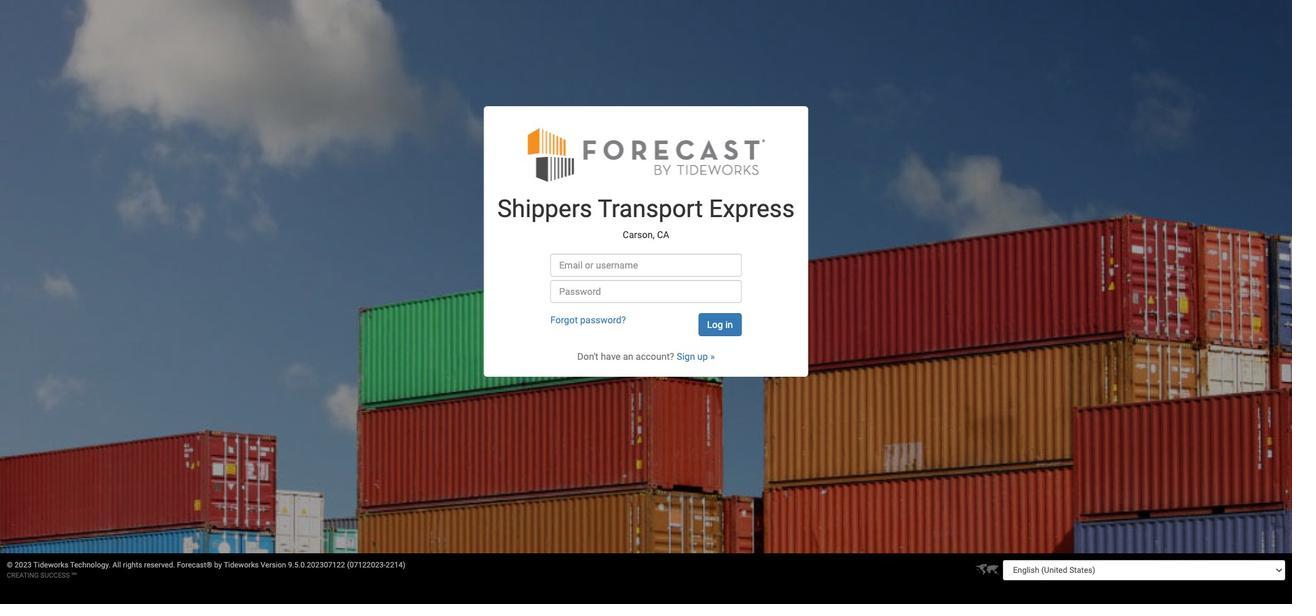 Task type: locate. For each thing, give the bounding box(es) containing it.
carson,
[[623, 229, 655, 240]]

shippers
[[497, 195, 592, 224]]

tideworks
[[33, 561, 68, 570], [224, 561, 259, 570]]

all
[[112, 561, 121, 570]]

2214)
[[386, 561, 405, 570]]

ca
[[657, 229, 669, 240]]

an
[[623, 352, 633, 362]]

by
[[214, 561, 222, 570]]

have
[[601, 352, 621, 362]]

Email or username text field
[[550, 254, 742, 277]]

0 horizontal spatial tideworks
[[33, 561, 68, 570]]

password?
[[580, 315, 626, 326]]

tideworks up success
[[33, 561, 68, 570]]

creating
[[7, 572, 39, 580]]

forgot password? log in
[[550, 315, 733, 331]]

9.5.0.202307122
[[288, 561, 345, 570]]

sign
[[677, 352, 695, 362]]

in
[[725, 320, 733, 331]]

account?
[[636, 352, 674, 362]]

2 tideworks from the left
[[224, 561, 259, 570]]

tideworks right "by"
[[224, 561, 259, 570]]

don't have an account? sign up »
[[577, 352, 715, 362]]

Password password field
[[550, 281, 742, 304]]

»
[[710, 352, 715, 362]]

rights
[[123, 561, 142, 570]]

log
[[707, 320, 723, 331]]

1 horizontal spatial tideworks
[[224, 561, 259, 570]]



Task type: describe. For each thing, give the bounding box(es) containing it.
transport
[[598, 195, 703, 224]]

shippers transport express carson, ca
[[497, 195, 795, 240]]

technology.
[[70, 561, 111, 570]]

© 2023 tideworks technology. all rights reserved. forecast® by tideworks version 9.5.0.202307122 (07122023-2214) creating success ℠
[[7, 561, 405, 580]]

reserved.
[[144, 561, 175, 570]]

forgot
[[550, 315, 578, 326]]

up
[[698, 352, 708, 362]]

don't
[[577, 352, 599, 362]]

success
[[40, 572, 70, 580]]

express
[[709, 195, 795, 224]]

2023
[[15, 561, 32, 570]]

log in button
[[699, 314, 742, 337]]

℠
[[71, 572, 77, 580]]

forgot password? link
[[550, 315, 626, 326]]

forecast® by tideworks image
[[528, 127, 765, 183]]

forecast®
[[177, 561, 212, 570]]

1 tideworks from the left
[[33, 561, 68, 570]]

sign up » link
[[677, 352, 715, 362]]

(07122023-
[[347, 561, 386, 570]]

©
[[7, 561, 13, 570]]

version
[[261, 561, 286, 570]]



